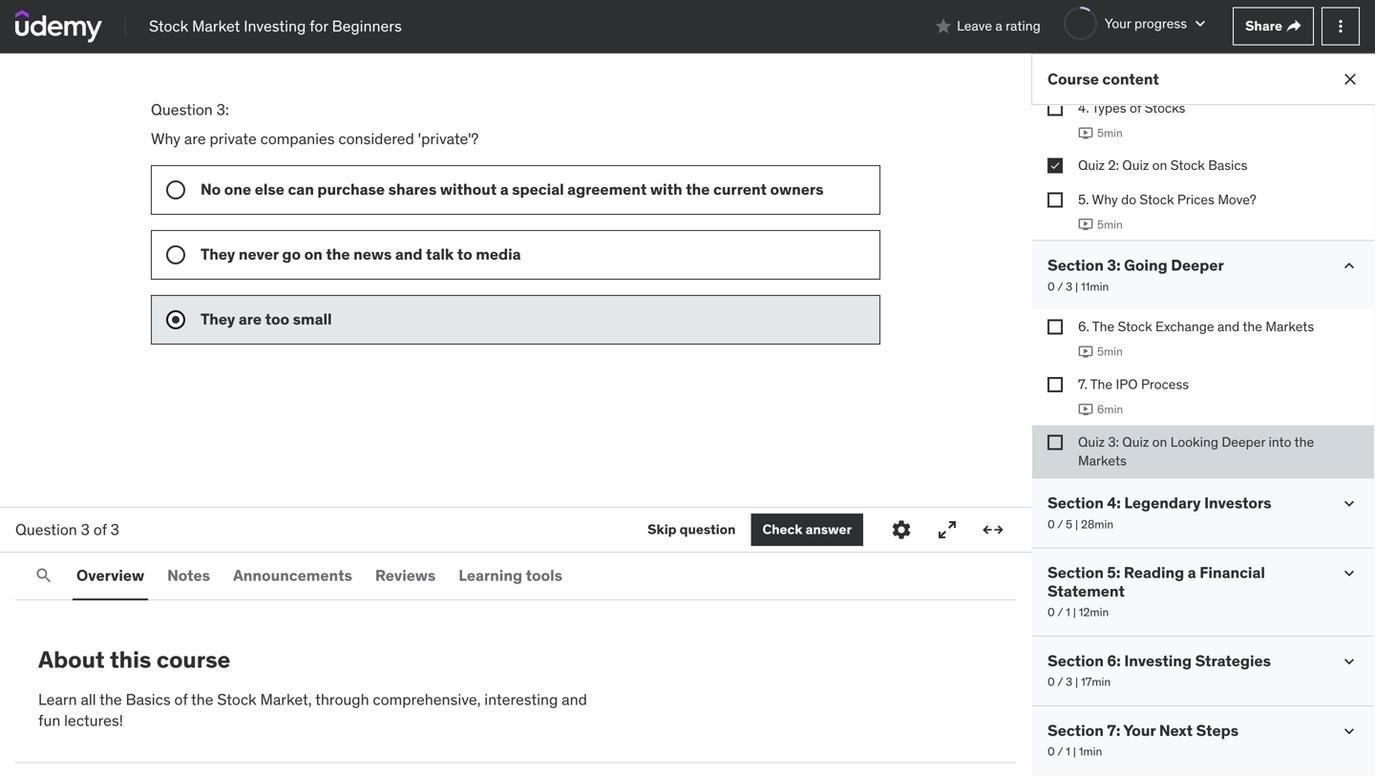 Task type: describe. For each thing, give the bounding box(es) containing it.
legendary
[[1125, 494, 1201, 513]]

expanded view image
[[982, 519, 1005, 542]]

share
[[1246, 17, 1283, 34]]

play types of stocks image
[[1079, 125, 1094, 141]]

your inside dropdown button
[[1105, 15, 1132, 32]]

learn all the basics of the stock market, through comprehensive, interesting and fun lectures!
[[38, 690, 587, 731]]

reviews
[[375, 566, 436, 586]]

1 inside section 5: reading a financial statement 0 / 1 | 12min
[[1066, 605, 1071, 620]]

the for 7.
[[1091, 376, 1113, 393]]

of for 3
[[94, 520, 107, 540]]

considered
[[339, 129, 414, 148]]

close course content sidebar image
[[1341, 70, 1360, 89]]

and inside learn all the basics of the stock market, through comprehensive, interesting and fun lectures!
[[562, 690, 587, 710]]

skip
[[648, 521, 677, 538]]

why inside the sidebar element
[[1092, 191, 1118, 208]]

question for question 3 of 3
[[15, 520, 77, 540]]

basics inside the sidebar element
[[1209, 157, 1248, 174]]

leave a rating
[[957, 17, 1041, 35]]

stock left exchange
[[1118, 318, 1153, 335]]

question 3 of 3
[[15, 520, 119, 540]]

too
[[265, 309, 290, 329]]

section for section 5: reading a financial statement
[[1048, 563, 1104, 583]]

basics inside learn all the basics of the stock market, through comprehensive, interesting and fun lectures!
[[126, 690, 171, 710]]

exchange
[[1156, 318, 1215, 335]]

notes
[[167, 566, 210, 586]]

a inside section 5: reading a financial statement 0 / 1 | 12min
[[1188, 563, 1197, 583]]

section 5: reading a financial statement 0 / 1 | 12min
[[1048, 563, 1266, 620]]

process
[[1142, 376, 1190, 393]]

rating
[[1006, 17, 1041, 35]]

play the ipo process image
[[1079, 402, 1094, 417]]

prices
[[1178, 191, 1215, 208]]

learning
[[459, 566, 523, 586]]

2 horizontal spatial small image
[[1340, 494, 1359, 514]]

the right exchange
[[1243, 318, 1263, 335]]

market,
[[260, 690, 312, 710]]

/ for section 6: investing strategies
[[1058, 675, 1064, 690]]

the inside 'quiz 3: quiz on looking deeper into the markets'
[[1295, 434, 1315, 451]]

play the stock exchange and the markets image
[[1079, 345, 1094, 360]]

going
[[1125, 256, 1168, 275]]

investors
[[1205, 494, 1272, 513]]

section 5: reading a financial statement button
[[1048, 563, 1325, 601]]

stock market investing for beginners link
[[149, 16, 402, 37]]

| inside section 7: your next steps 0 / 1 | 1min
[[1074, 745, 1077, 759]]

section 4: legendary investors 0 / 5 | 28min
[[1048, 494, 1272, 532]]

0 for section 6: investing strategies
[[1048, 675, 1055, 690]]

overview
[[76, 566, 144, 586]]

settings image
[[890, 519, 913, 542]]

agreement
[[568, 179, 647, 199]]

3: for question
[[217, 100, 229, 119]]

they are too small
[[201, 309, 332, 329]]

companies
[[260, 129, 335, 148]]

purchase
[[318, 179, 385, 199]]

progress
[[1135, 15, 1188, 32]]

markets inside 'quiz 3: quiz on looking deeper into the markets'
[[1079, 452, 1127, 470]]

4:
[[1108, 494, 1121, 513]]

reading
[[1124, 563, 1185, 583]]

lectures!
[[64, 711, 123, 731]]

through
[[315, 690, 369, 710]]

/ inside section 7: your next steps 0 / 1 | 1min
[[1058, 745, 1064, 759]]

they never go on the news and talk to media
[[201, 244, 521, 264]]

why are private companies considered 'private'? group
[[151, 165, 881, 345]]

why inside question 3: why are private companies considered 'private'?
[[151, 129, 181, 148]]

stock inside learn all the basics of the stock market, through comprehensive, interesting and fun lectures!
[[217, 690, 257, 710]]

to
[[457, 244, 473, 264]]

fun
[[38, 711, 60, 731]]

stock right do on the right of page
[[1140, 191, 1175, 208]]

fullscreen image
[[936, 519, 959, 542]]

xsmall image for 5. why do stock prices move?
[[1048, 192, 1063, 208]]

xsmall image for 4. types of stocks
[[1048, 101, 1063, 116]]

question
[[680, 521, 736, 538]]

go
[[282, 244, 301, 264]]

0 for section 4: legendary investors
[[1048, 517, 1055, 532]]

about this course
[[38, 646, 231, 674]]

the down course
[[191, 690, 214, 710]]

quiz down play the ipo process icon
[[1079, 434, 1105, 451]]

1min
[[1079, 745, 1103, 759]]

search image
[[34, 567, 53, 586]]

no
[[201, 179, 221, 199]]

4.
[[1079, 99, 1090, 116]]

sidebar element
[[1032, 0, 1376, 777]]

section for section 7: your next steps
[[1048, 721, 1104, 741]]

3: for section
[[1108, 256, 1121, 275]]

'private'?
[[418, 129, 479, 148]]

without
[[440, 179, 497, 199]]

| for section 6: investing strategies
[[1076, 675, 1079, 690]]

announcements
[[233, 566, 352, 586]]

quiz right 2:
[[1123, 157, 1150, 174]]

quiz 3: quiz on looking deeper into the markets
[[1079, 434, 1315, 470]]

5
[[1066, 517, 1073, 532]]

5min for why
[[1098, 217, 1123, 232]]

and inside why are private companies considered 'private'? 'group'
[[395, 244, 423, 264]]

/ inside section 5: reading a financial statement 0 / 1 | 12min
[[1058, 605, 1064, 620]]

stock market investing for beginners
[[149, 16, 402, 36]]

udemy image
[[15, 10, 102, 43]]

section 6: investing strategies 0 / 3 | 17min
[[1048, 651, 1272, 690]]

leave a rating button
[[934, 3, 1041, 49]]

else
[[255, 179, 285, 199]]

stock up prices
[[1171, 157, 1205, 174]]

3: for quiz
[[1109, 434, 1120, 451]]

move?
[[1218, 191, 1257, 208]]

ipo
[[1116, 376, 1138, 393]]

for
[[310, 16, 328, 36]]

all
[[81, 690, 96, 710]]

7. the ipo process
[[1079, 376, 1190, 393]]

7.
[[1079, 376, 1088, 393]]

section 6: investing strategies button
[[1048, 651, 1272, 671]]

do
[[1122, 191, 1137, 208]]

| inside section 5: reading a financial statement 0 / 1 | 12min
[[1074, 605, 1077, 620]]

the for 6.
[[1093, 318, 1115, 335]]

a inside button
[[996, 17, 1003, 35]]

media
[[476, 244, 521, 264]]

5. why do stock prices move?
[[1079, 191, 1257, 208]]

tools
[[526, 566, 563, 586]]

| for section 3: going deeper
[[1076, 279, 1079, 294]]



Task type: locate. For each thing, give the bounding box(es) containing it.
quiz 2: quiz on stock basics
[[1079, 157, 1248, 174]]

quiz left 2:
[[1079, 157, 1105, 174]]

deeper left into
[[1222, 434, 1266, 451]]

0 horizontal spatial of
[[94, 520, 107, 540]]

they left too
[[201, 309, 235, 329]]

market
[[192, 16, 240, 36]]

4 / from the top
[[1058, 675, 1064, 690]]

small image
[[1340, 257, 1359, 276], [1340, 564, 1359, 583], [1340, 652, 1359, 671], [1340, 722, 1359, 741]]

on right go
[[304, 244, 323, 264]]

section up 17min
[[1048, 651, 1104, 671]]

private
[[210, 129, 257, 148]]

are
[[184, 129, 206, 148], [239, 309, 262, 329]]

they for they never go on the news and talk to media
[[201, 244, 235, 264]]

1 vertical spatial the
[[1091, 376, 1113, 393]]

basics up "move?"
[[1209, 157, 1248, 174]]

5 section from the top
[[1048, 721, 1104, 741]]

the
[[686, 179, 710, 199], [326, 244, 350, 264], [1243, 318, 1263, 335], [1295, 434, 1315, 451], [100, 690, 122, 710], [191, 690, 214, 710]]

/ left 1min
[[1058, 745, 1064, 759]]

a inside 'group'
[[500, 179, 509, 199]]

1 horizontal spatial and
[[562, 690, 587, 710]]

3: down the 6min
[[1109, 434, 1120, 451]]

content
[[1103, 69, 1160, 89]]

2 horizontal spatial and
[[1218, 318, 1240, 335]]

never
[[239, 244, 279, 264]]

investing for strategies
[[1125, 651, 1192, 671]]

0 horizontal spatial question
[[15, 520, 77, 540]]

section for section 3: going deeper
[[1048, 256, 1104, 275]]

investing right '6:'
[[1125, 651, 1192, 671]]

deeper inside section 3: going deeper 0 / 3 | 11min
[[1171, 256, 1225, 275]]

2 vertical spatial xsmall image
[[1048, 377, 1063, 393]]

question up private
[[151, 100, 213, 119]]

1 vertical spatial on
[[304, 244, 323, 264]]

xsmall image left 7.
[[1048, 377, 1063, 393]]

/ inside section 4: legendary investors 0 / 5 | 28min
[[1058, 517, 1064, 532]]

4 section from the top
[[1048, 651, 1104, 671]]

the
[[1093, 318, 1115, 335], [1091, 376, 1113, 393]]

0 horizontal spatial a
[[500, 179, 509, 199]]

small image for section 5: reading a financial statement
[[1340, 564, 1359, 583]]

5min for the
[[1098, 345, 1123, 359]]

0 inside section 7: your next steps 0 / 1 | 1min
[[1048, 745, 1055, 759]]

2 / from the top
[[1058, 517, 1064, 532]]

1 1 from the top
[[1066, 605, 1071, 620]]

section inside section 7: your next steps 0 / 1 | 1min
[[1048, 721, 1104, 741]]

and inside the sidebar element
[[1218, 318, 1240, 335]]

the right 7.
[[1091, 376, 1113, 393]]

0 inside section 5: reading a financial statement 0 / 1 | 12min
[[1048, 605, 1055, 620]]

0 vertical spatial your
[[1105, 15, 1132, 32]]

| inside section 4: legendary investors 0 / 5 | 28min
[[1076, 517, 1079, 532]]

xsmall image for 7. the ipo process
[[1048, 377, 1063, 393]]

5min right 'play types of stocks' image
[[1098, 125, 1123, 140]]

investing left for
[[244, 16, 306, 36]]

1 horizontal spatial a
[[996, 17, 1003, 35]]

of right types on the top of page
[[1130, 99, 1142, 116]]

| left 1min
[[1074, 745, 1077, 759]]

0 horizontal spatial small image
[[934, 17, 954, 36]]

1 vertical spatial investing
[[1125, 651, 1192, 671]]

5min
[[1098, 125, 1123, 140], [1098, 217, 1123, 232], [1098, 345, 1123, 359]]

/ down statement
[[1058, 605, 1064, 620]]

into
[[1269, 434, 1292, 451]]

2 5min from the top
[[1098, 217, 1123, 232]]

steps
[[1197, 721, 1239, 741]]

your left progress
[[1105, 15, 1132, 32]]

small image
[[1191, 14, 1210, 33], [934, 17, 954, 36], [1340, 494, 1359, 514]]

section inside section 6: investing strategies 0 / 3 | 17min
[[1048, 651, 1104, 671]]

3: inside section 3: going deeper 0 / 3 | 11min
[[1108, 256, 1121, 275]]

0 left 5
[[1048, 517, 1055, 532]]

| left 17min
[[1076, 675, 1079, 690]]

6min
[[1098, 402, 1124, 417]]

small image for section 7: your next steps
[[1340, 722, 1359, 741]]

question inside question 3: why are private companies considered 'private'?
[[151, 100, 213, 119]]

1 horizontal spatial why
[[1092, 191, 1118, 208]]

5.
[[1079, 191, 1090, 208]]

owners
[[771, 179, 824, 199]]

share button
[[1233, 7, 1315, 45]]

comprehensive,
[[373, 690, 481, 710]]

1 vertical spatial 3:
[[1108, 256, 1121, 275]]

0 vertical spatial 3:
[[217, 100, 229, 119]]

basics
[[1209, 157, 1248, 174], [126, 690, 171, 710]]

small image for section 3: going deeper
[[1340, 257, 1359, 276]]

section up 5
[[1048, 494, 1104, 513]]

question for question 3: why are private companies considered 'private'?
[[151, 100, 213, 119]]

5min for types
[[1098, 125, 1123, 140]]

skip question
[[648, 521, 736, 538]]

3 small image from the top
[[1340, 652, 1359, 671]]

0 vertical spatial why
[[151, 129, 181, 148]]

2 vertical spatial on
[[1153, 434, 1168, 451]]

on inside 'quiz 3: quiz on looking deeper into the markets'
[[1153, 434, 1168, 451]]

looking
[[1171, 434, 1219, 451]]

0 vertical spatial of
[[1130, 99, 1142, 116]]

check answer button
[[751, 514, 864, 546]]

section 7: your next steps button
[[1048, 721, 1239, 741]]

one
[[224, 179, 251, 199]]

1 vertical spatial 1
[[1066, 745, 1071, 759]]

skip question button
[[648, 514, 736, 546]]

xsmall image left 5.
[[1048, 192, 1063, 208]]

on for stock
[[1153, 157, 1168, 174]]

basics down about this course
[[126, 690, 171, 710]]

stocks
[[1145, 99, 1186, 116]]

strategies
[[1196, 651, 1272, 671]]

/ inside section 6: investing strategies 0 / 3 | 17min
[[1058, 675, 1064, 690]]

1 vertical spatial markets
[[1079, 452, 1127, 470]]

course content
[[1048, 69, 1160, 89]]

section inside section 3: going deeper 0 / 3 | 11min
[[1048, 256, 1104, 275]]

2 they from the top
[[201, 309, 235, 329]]

1 vertical spatial xsmall image
[[1048, 192, 1063, 208]]

6. the stock exchange and the markets
[[1079, 318, 1315, 335]]

3: up private
[[217, 100, 229, 119]]

0 vertical spatial are
[[184, 129, 206, 148]]

/
[[1058, 279, 1064, 294], [1058, 517, 1064, 532], [1058, 605, 1064, 620], [1058, 675, 1064, 690], [1058, 745, 1064, 759]]

1 vertical spatial are
[[239, 309, 262, 329]]

announcements button
[[229, 553, 356, 599]]

1 horizontal spatial basics
[[1209, 157, 1248, 174]]

3:
[[217, 100, 229, 119], [1108, 256, 1121, 275], [1109, 434, 1120, 451]]

0 vertical spatial deeper
[[1171, 256, 1225, 275]]

and right exchange
[[1218, 318, 1240, 335]]

| right 5
[[1076, 517, 1079, 532]]

1 vertical spatial why
[[1092, 191, 1118, 208]]

with
[[650, 179, 683, 199]]

the left news
[[326, 244, 350, 264]]

they left never
[[201, 244, 235, 264]]

0 inside section 6: investing strategies 0 / 3 | 17min
[[1048, 675, 1055, 690]]

and right interesting
[[562, 690, 587, 710]]

1 vertical spatial a
[[500, 179, 509, 199]]

question up search image
[[15, 520, 77, 540]]

quiz down the 6min
[[1123, 434, 1150, 451]]

section inside section 4: legendary investors 0 / 5 | 28min
[[1048, 494, 1104, 513]]

4 0 from the top
[[1048, 675, 1055, 690]]

1 horizontal spatial markets
[[1266, 318, 1315, 335]]

0 horizontal spatial investing
[[244, 16, 306, 36]]

0 vertical spatial investing
[[244, 16, 306, 36]]

2 xsmall image from the top
[[1048, 192, 1063, 208]]

are left too
[[239, 309, 262, 329]]

the right into
[[1295, 434, 1315, 451]]

2 section from the top
[[1048, 494, 1104, 513]]

1 vertical spatial basics
[[126, 690, 171, 710]]

0 left the 11min
[[1048, 279, 1055, 294]]

your inside section 7: your next steps 0 / 1 | 1min
[[1124, 721, 1156, 741]]

5 0 from the top
[[1048, 745, 1055, 759]]

a left "rating"
[[996, 17, 1003, 35]]

this
[[110, 646, 151, 674]]

section left 5:
[[1048, 563, 1104, 583]]

on up 5. why do stock prices move?
[[1153, 157, 1168, 174]]

and left talk at the top left of page
[[395, 244, 423, 264]]

on for the
[[304, 244, 323, 264]]

0 vertical spatial and
[[395, 244, 423, 264]]

why left private
[[151, 129, 181, 148]]

quiz
[[1079, 157, 1105, 174], [1123, 157, 1150, 174], [1079, 434, 1105, 451], [1123, 434, 1150, 451]]

small image inside leave a rating button
[[934, 17, 954, 36]]

0
[[1048, 279, 1055, 294], [1048, 517, 1055, 532], [1048, 605, 1055, 620], [1048, 675, 1055, 690], [1048, 745, 1055, 759]]

section 3: going deeper 0 / 3 | 11min
[[1048, 256, 1225, 294]]

0 left 1min
[[1048, 745, 1055, 759]]

2 1 from the top
[[1066, 745, 1071, 759]]

0 horizontal spatial why
[[151, 129, 181, 148]]

deeper inside 'quiz 3: quiz on looking deeper into the markets'
[[1222, 434, 1266, 451]]

1 / from the top
[[1058, 279, 1064, 294]]

3 5min from the top
[[1098, 345, 1123, 359]]

check
[[763, 521, 803, 538]]

0 vertical spatial 1
[[1066, 605, 1071, 620]]

1 inside section 7: your next steps 0 / 1 | 1min
[[1066, 745, 1071, 759]]

section up the 11min
[[1048, 256, 1104, 275]]

2 small image from the top
[[1340, 564, 1359, 583]]

deeper
[[1171, 256, 1225, 275], [1222, 434, 1266, 451]]

of inside learn all the basics of the stock market, through comprehensive, interesting and fun lectures!
[[174, 690, 188, 710]]

section for section 4: legendary investors
[[1048, 494, 1104, 513]]

current
[[714, 179, 767, 199]]

0 vertical spatial a
[[996, 17, 1003, 35]]

28min
[[1081, 517, 1114, 532]]

0 inside section 3: going deeper 0 / 3 | 11min
[[1048, 279, 1055, 294]]

0 horizontal spatial markets
[[1079, 452, 1127, 470]]

xsmall image
[[1287, 19, 1302, 34], [1048, 158, 1063, 174], [1048, 320, 1063, 335], [1048, 435, 1063, 450]]

the right all
[[100, 690, 122, 710]]

1 vertical spatial they
[[201, 309, 235, 329]]

xsmall image left 4.
[[1048, 101, 1063, 116]]

2 vertical spatial 5min
[[1098, 345, 1123, 359]]

of
[[1130, 99, 1142, 116], [94, 520, 107, 540], [174, 690, 188, 710]]

talk
[[426, 244, 454, 264]]

why right 5.
[[1092, 191, 1118, 208]]

0 vertical spatial question
[[151, 100, 213, 119]]

small image inside the your progress dropdown button
[[1191, 14, 1210, 33]]

on left looking
[[1153, 434, 1168, 451]]

overview button
[[73, 553, 148, 599]]

1 5min from the top
[[1098, 125, 1123, 140]]

0 vertical spatial markets
[[1266, 318, 1315, 335]]

5 / from the top
[[1058, 745, 1064, 759]]

1 vertical spatial deeper
[[1222, 434, 1266, 451]]

1 xsmall image from the top
[[1048, 101, 1063, 116]]

small
[[293, 309, 332, 329]]

they for they are too small
[[201, 309, 235, 329]]

0 horizontal spatial basics
[[126, 690, 171, 710]]

notes button
[[163, 553, 214, 599]]

5min right play the stock exchange and the markets icon
[[1098, 345, 1123, 359]]

3 inside section 6: investing strategies 0 / 3 | 17min
[[1066, 675, 1073, 690]]

actions image
[[1332, 17, 1351, 36]]

/ left 17min
[[1058, 675, 1064, 690]]

2 0 from the top
[[1048, 517, 1055, 532]]

3: up the 11min
[[1108, 256, 1121, 275]]

stock left market
[[149, 16, 188, 36]]

your
[[1105, 15, 1132, 32], [1124, 721, 1156, 741]]

beginners
[[332, 16, 402, 36]]

your progress
[[1105, 15, 1188, 32]]

types
[[1092, 99, 1127, 116]]

investing inside section 6: investing strategies 0 / 3 | 17min
[[1125, 651, 1192, 671]]

1 0 from the top
[[1048, 279, 1055, 294]]

0 horizontal spatial and
[[395, 244, 423, 264]]

of down course
[[174, 690, 188, 710]]

section up 1min
[[1048, 721, 1104, 741]]

17min
[[1081, 675, 1111, 690]]

a right reading
[[1188, 563, 1197, 583]]

5:
[[1108, 563, 1121, 583]]

0 inside section 4: legendary investors 0 / 5 | 28min
[[1048, 517, 1055, 532]]

4. types of stocks
[[1079, 99, 1186, 116]]

the right 6.
[[1093, 318, 1115, 335]]

1 vertical spatial your
[[1124, 721, 1156, 741]]

financial
[[1200, 563, 1266, 583]]

5min right play why do stock prices move? image
[[1098, 217, 1123, 232]]

of up overview
[[94, 520, 107, 540]]

1 vertical spatial and
[[1218, 318, 1240, 335]]

0 vertical spatial basics
[[1209, 157, 1248, 174]]

3 / from the top
[[1058, 605, 1064, 620]]

on for looking
[[1153, 434, 1168, 451]]

statement
[[1048, 582, 1125, 601]]

| left the 11min
[[1076, 279, 1079, 294]]

of inside the sidebar element
[[1130, 99, 1142, 116]]

0 horizontal spatial are
[[184, 129, 206, 148]]

3 inside section 3: going deeper 0 / 3 | 11min
[[1066, 279, 1073, 294]]

investing for for
[[244, 16, 306, 36]]

play why do stock prices move? image
[[1079, 217, 1094, 232]]

can
[[288, 179, 314, 199]]

interesting
[[485, 690, 558, 710]]

2 vertical spatial a
[[1188, 563, 1197, 583]]

0 down statement
[[1048, 605, 1055, 620]]

and
[[395, 244, 423, 264], [1218, 318, 1240, 335], [562, 690, 587, 710]]

3 xsmall image from the top
[[1048, 377, 1063, 393]]

1 horizontal spatial question
[[151, 100, 213, 119]]

a
[[996, 17, 1003, 35], [500, 179, 509, 199], [1188, 563, 1197, 583]]

/ for section 4: legendary investors
[[1058, 517, 1064, 532]]

3 section from the top
[[1048, 563, 1104, 583]]

3 0 from the top
[[1048, 605, 1055, 620]]

6.
[[1079, 318, 1090, 335]]

| left 12min
[[1074, 605, 1077, 620]]

/ inside section 3: going deeper 0 / 3 | 11min
[[1058, 279, 1064, 294]]

0 vertical spatial 5min
[[1098, 125, 1123, 140]]

section inside section 5: reading a financial statement 0 / 1 | 12min
[[1048, 563, 1104, 583]]

/ left 5
[[1058, 517, 1064, 532]]

why
[[151, 129, 181, 148], [1092, 191, 1118, 208]]

1 horizontal spatial small image
[[1191, 14, 1210, 33]]

| inside section 3: going deeper 0 / 3 | 11min
[[1076, 279, 1079, 294]]

/ for section 3: going deeper
[[1058, 279, 1064, 294]]

deeper right going at the right top
[[1171, 256, 1225, 275]]

0 left 17min
[[1048, 675, 1055, 690]]

2 vertical spatial and
[[562, 690, 587, 710]]

are left private
[[184, 129, 206, 148]]

2 horizontal spatial of
[[1130, 99, 1142, 116]]

your progress button
[[1064, 7, 1210, 40]]

section
[[1048, 256, 1104, 275], [1048, 494, 1104, 513], [1048, 563, 1104, 583], [1048, 651, 1104, 671], [1048, 721, 1104, 741]]

of for types
[[1130, 99, 1142, 116]]

stock left market,
[[217, 690, 257, 710]]

section 7: your next steps 0 / 1 | 1min
[[1048, 721, 1239, 759]]

2 horizontal spatial a
[[1188, 563, 1197, 583]]

xsmall image inside share button
[[1287, 19, 1302, 34]]

leave
[[957, 17, 993, 35]]

a left special
[[500, 179, 509, 199]]

1 vertical spatial question
[[15, 520, 77, 540]]

check answer
[[763, 521, 852, 538]]

section 4: legendary investors button
[[1048, 494, 1272, 513]]

xsmall image
[[1048, 101, 1063, 116], [1048, 192, 1063, 208], [1048, 377, 1063, 393]]

0 vertical spatial on
[[1153, 157, 1168, 174]]

special
[[512, 179, 564, 199]]

small image for section 6: investing strategies
[[1340, 652, 1359, 671]]

section for section 6: investing strategies
[[1048, 651, 1104, 671]]

4 small image from the top
[[1340, 722, 1359, 741]]

1 left 1min
[[1066, 745, 1071, 759]]

on inside 'group'
[[304, 244, 323, 264]]

answer
[[806, 521, 852, 538]]

the right with
[[686, 179, 710, 199]]

are inside question 3: why are private companies considered 'private'?
[[184, 129, 206, 148]]

0 vertical spatial the
[[1093, 318, 1115, 335]]

/ left the 11min
[[1058, 279, 1064, 294]]

2 vertical spatial 3:
[[1109, 434, 1120, 451]]

| for section 4: legendary investors
[[1076, 517, 1079, 532]]

2 vertical spatial of
[[174, 690, 188, 710]]

1 vertical spatial of
[[94, 520, 107, 540]]

1 horizontal spatial of
[[174, 690, 188, 710]]

0 vertical spatial they
[[201, 244, 235, 264]]

1 they from the top
[[201, 244, 235, 264]]

1 vertical spatial 5min
[[1098, 217, 1123, 232]]

1 horizontal spatial are
[[239, 309, 262, 329]]

0 for section 3: going deeper
[[1048, 279, 1055, 294]]

are inside 'group'
[[239, 309, 262, 329]]

1 left 12min
[[1066, 605, 1071, 620]]

3: inside 'quiz 3: quiz on looking deeper into the markets'
[[1109, 434, 1120, 451]]

no one else can purchase shares without a special agreement with the current owners
[[201, 179, 824, 199]]

3: inside question 3: why are private companies considered 'private'?
[[217, 100, 229, 119]]

| inside section 6: investing strategies 0 / 3 | 17min
[[1076, 675, 1079, 690]]

your right 7:
[[1124, 721, 1156, 741]]

1 horizontal spatial investing
[[1125, 651, 1192, 671]]

1 small image from the top
[[1340, 257, 1359, 276]]

7:
[[1108, 721, 1121, 741]]

next
[[1160, 721, 1193, 741]]

0 vertical spatial xsmall image
[[1048, 101, 1063, 116]]

1 section from the top
[[1048, 256, 1104, 275]]



Task type: vqa. For each thing, say whether or not it's contained in the screenshot.
the rightmost Music
no



